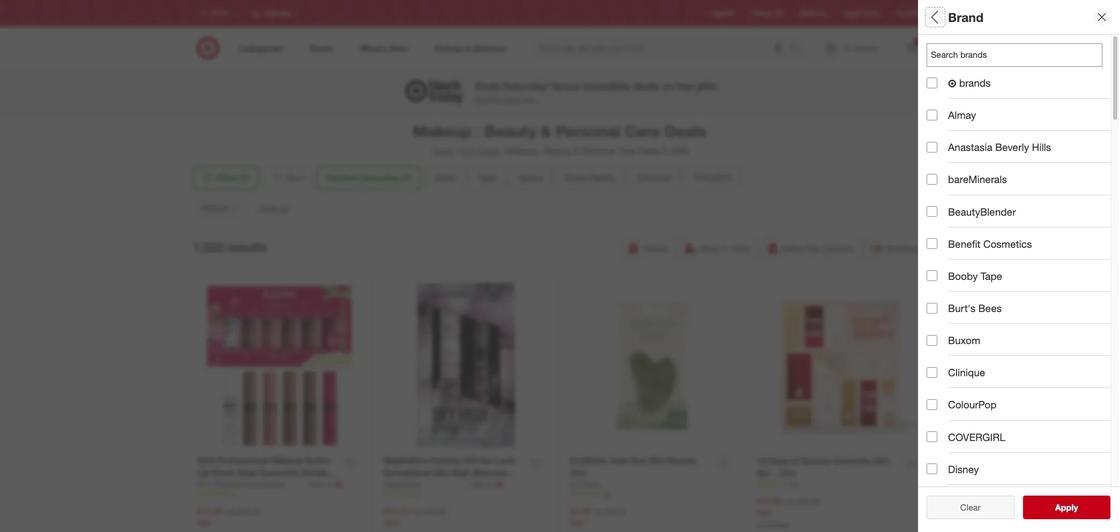 Task type: describe. For each thing, give the bounding box(es) containing it.
1,023
[[193, 240, 224, 255]]

bareminerals
[[949, 173, 1007, 186]]

0 horizontal spatial :
[[476, 122, 480, 141]]

0 horizontal spatial type button
[[469, 166, 506, 190]]

deals inside all filters dialog
[[927, 46, 955, 58]]

out
[[985, 307, 999, 320]]

COVERGIRL checkbox
[[927, 432, 938, 443]]

all filters
[[927, 9, 979, 24]]

brand dialog
[[919, 0, 1120, 533]]

type inside all filters dialog
[[927, 121, 950, 133]]

lip
[[197, 468, 210, 479]]

sky
[[434, 468, 449, 479]]

Benefit Cosmetics checkbox
[[927, 239, 938, 249]]

1 horizontal spatial deals
[[633, 80, 659, 92]]

2pc
[[447, 480, 462, 491]]

bees
[[979, 302, 1002, 315]]

find
[[896, 9, 908, 17]]

0 vertical spatial 1
[[917, 38, 920, 45]]

1 vertical spatial 1
[[230, 491, 234, 499]]

gloss
[[212, 468, 235, 479]]

see results
[[1044, 503, 1090, 514]]

clear inside 'button'
[[961, 503, 981, 514]]

redcard
[[800, 9, 826, 17]]

at inside the $15.00 reg $20.00 sale at glendale
[[757, 521, 762, 530]]

clinique
[[949, 367, 986, 379]]

apply button
[[1023, 497, 1111, 520]]

of for out
[[1002, 307, 1011, 320]]

¬ inside ¬ brands
[[949, 77, 957, 90]]

apply
[[1056, 503, 1079, 514]]

$14.24
[[384, 507, 409, 517]]

get
[[476, 96, 488, 105]]

32 link
[[570, 490, 735, 500]]

almay
[[949, 109, 977, 121]]

sale for $15.00 reg $20.00 sale
[[197, 519, 212, 528]]

Buxom checkbox
[[927, 335, 938, 346]]

gift inside 12 days of beauty cosmetic gift set - 12ct
[[875, 456, 889, 467]]

ends saturday! score incredible deals on top gifts get the deals now.
[[476, 80, 717, 105]]

0 horizontal spatial fpo/apo
[[694, 173, 731, 183]]

0 horizontal spatial brand button
[[510, 166, 551, 190]]

all inside dialog
[[978, 503, 986, 514]]

reg for $5.09 reg $6.79 sale
[[593, 508, 604, 517]]

$5.09
[[570, 507, 591, 517]]

0 horizontal spatial clear all button
[[258, 203, 289, 215]]

1.62
[[236, 480, 253, 491]]

nyx professional makeup butter lip gloss vault cosmetic holiday gift set - 1.62 fl oz/6pc
[[197, 456, 332, 491]]

top
[[677, 80, 693, 92]]

nyx professional makeup link
[[197, 480, 307, 490]]

¬ brands
[[949, 77, 991, 90]]

Clinique checkbox
[[927, 368, 938, 378]]

target circle
[[843, 9, 879, 17]]

brand inside dialog
[[949, 9, 984, 24]]

gifts
[[696, 80, 717, 92]]

jade
[[609, 456, 628, 466]]

store
[[731, 243, 751, 254]]

ecotools for ecotools
[[570, 480, 600, 489]]

sort button
[[262, 166, 312, 190]]

weekly
[[753, 9, 773, 17]]

reg for $14.24 reg $18.99 sale
[[411, 508, 422, 517]]

burt's
[[949, 302, 976, 315]]

deals left (1,023)
[[638, 146, 660, 157]]

benefit
[[949, 238, 981, 250]]

2 horizontal spatial &
[[574, 146, 580, 157]]

deals up (1,023)
[[665, 122, 707, 141]]

sale for $14.24 reg $18.99 sale
[[384, 519, 398, 528]]

maybelline holiday gift set lash sensational sky high mascara & tinted primer - 2pc
[[384, 456, 516, 491]]

day
[[806, 243, 821, 254]]

32
[[604, 491, 611, 499]]

holiday inside maybelline holiday gift set lash sensational sky high mascara & tinted primer - 2pc
[[430, 456, 460, 466]]

BeautyBlender checkbox
[[927, 207, 938, 217]]

ends
[[476, 80, 500, 92]]

results for see results
[[1062, 503, 1090, 514]]

glendale
[[764, 521, 790, 530]]

lash
[[496, 456, 515, 466]]

filters
[[945, 9, 979, 24]]

target inside makeup : beauty & personal care deals target / top deals / makeup : beauty & personal care deals (1,023)
[[431, 146, 455, 157]]

see results button
[[1023, 497, 1111, 520]]

cosmetic inside nyx professional makeup butter lip gloss vault cosmetic holiday gift set - 1.62 fl oz/6pc
[[260, 468, 299, 479]]

new for holiday
[[309, 480, 324, 489]]

same
[[782, 243, 804, 254]]

sort
[[287, 173, 303, 183]]

Almay checkbox
[[927, 110, 938, 120]]

tool
[[570, 468, 587, 479]]

sha
[[650, 456, 665, 466]]

deals right 'top'
[[478, 146, 500, 157]]

1 vertical spatial deals button
[[425, 166, 465, 190]]

buxom
[[949, 335, 981, 347]]

circle
[[862, 9, 879, 17]]

¬ for maybelline holiday gift set lash sensational sky high mascara & tinted primer - 2pc
[[496, 480, 503, 490]]

$20.00 for cosmetic
[[238, 508, 260, 517]]

shipping button
[[866, 237, 927, 261]]

brand inside all filters dialog
[[927, 159, 956, 171]]

pickup
[[643, 243, 669, 254]]

incredible
[[583, 80, 631, 92]]

Anastasia Beverly Hills checkbox
[[927, 142, 938, 153]]

anastasia beverly hills
[[949, 141, 1052, 154]]

¬ for nyx professional makeup butter lip gloss vault cosmetic holiday gift set - 1.62 fl oz/6pc
[[335, 480, 342, 490]]

nyx professional makeup
[[197, 480, 284, 489]]

0 vertical spatial target
[[843, 9, 861, 17]]

0 horizontal spatial fpo/apo button
[[685, 166, 740, 190]]

target link
[[431, 146, 455, 157]]

saturday!
[[503, 80, 549, 92]]

makeup inside nyx professional makeup butter lip gloss vault cosmetic holiday gift set - 1.62 fl oz/6pc
[[270, 456, 303, 466]]

1 vertical spatial :
[[540, 146, 542, 157]]

find stores
[[896, 9, 929, 17]]

0 horizontal spatial discount button
[[628, 166, 680, 190]]

reg for $15.00 reg $20.00 sale
[[225, 508, 236, 517]]

at for mascara
[[488, 480, 494, 489]]

mascara
[[472, 468, 508, 479]]

shipping
[[886, 243, 920, 254]]

2 vertical spatial brand
[[519, 173, 542, 183]]

nyx for nyx professional makeup butter lip gloss vault cosmetic holiday gift set - 1.62 fl oz/6pc
[[197, 456, 215, 466]]

12 days of beauty cosmetic gift set - 12ct link
[[757, 456, 897, 480]]

gift inside maybelline holiday gift set lash sensational sky high mascara & tinted primer - 2pc
[[463, 456, 477, 466]]

makeup inside button
[[201, 203, 228, 212]]

12 days of beauty cosmetic gift set - 12ct
[[757, 456, 889, 479]]

professional for nyx professional makeup butter lip gloss vault cosmetic holiday gift set - 1.62 fl oz/6pc
[[217, 456, 268, 466]]

0 horizontal spatial guest rating
[[565, 173, 615, 183]]

registry link
[[712, 9, 735, 18]]

score
[[552, 80, 580, 92]]

same day delivery button
[[762, 237, 861, 261]]

set inside nyx professional makeup butter lip gloss vault cosmetic holiday gift set - 1.62 fl oz/6pc
[[214, 480, 228, 491]]

grouping for product grouping (1)
[[361, 173, 399, 183]]

none text field inside brand dialog
[[927, 43, 1103, 67]]

1 vertical spatial clear all button
[[927, 497, 1015, 520]]

12ct
[[779, 468, 796, 479]]

days
[[769, 456, 789, 467]]

tape
[[981, 270, 1003, 282]]

include out of stock
[[949, 307, 1039, 320]]

disney
[[949, 464, 979, 476]]

2 / from the left
[[502, 146, 505, 157]]

set inside 12 days of beauty cosmetic gift set - 12ct
[[757, 468, 770, 479]]

product grouping (1)
[[326, 173, 411, 183]]

1 horizontal spatial &
[[541, 122, 552, 141]]

- inside 12 days of beauty cosmetic gift set - 12ct
[[773, 468, 776, 479]]

1 vertical spatial personal
[[582, 146, 615, 157]]

ad
[[775, 9, 783, 17]]

booby tape
[[949, 270, 1003, 282]]

top
[[462, 146, 476, 157]]

filter
[[217, 173, 237, 183]]

Include out of stock checkbox
[[927, 308, 938, 319]]

rating inside all filters dialog
[[959, 196, 990, 208]]

$5.09 reg $6.79 sale
[[570, 507, 625, 528]]

$15.00 for 12 days of beauty cosmetic gift set - 12ct
[[757, 496, 783, 507]]

12
[[757, 456, 766, 467]]

Disney checkbox
[[927, 464, 938, 475]]

shop in store
[[700, 243, 751, 254]]

clear all inside all filters dialog
[[955, 503, 986, 514]]

0 horizontal spatial guest rating button
[[555, 166, 624, 190]]



Task type: locate. For each thing, give the bounding box(es) containing it.
holiday up the sky
[[430, 456, 460, 466]]

1 vertical spatial set
[[757, 468, 770, 479]]

None checkbox
[[927, 78, 938, 88]]

0 horizontal spatial results
[[227, 240, 267, 255]]

discount down beautyblender checkbox
[[927, 234, 970, 246]]

discount inside all filters dialog
[[927, 234, 970, 246]]

fpo/apo
[[694, 173, 731, 183], [927, 271, 973, 283]]

gift up 44 link
[[875, 456, 889, 467]]

makeup button
[[193, 196, 247, 220]]

1 horizontal spatial new
[[470, 480, 485, 489]]

0 vertical spatial guest
[[565, 173, 588, 183]]

include
[[949, 307, 982, 320]]

$15.00 reg $20.00 sale at glendale
[[757, 496, 820, 530]]

ecotools inside ecotools jade gua sha beauty tool
[[570, 456, 606, 466]]

1 horizontal spatial fpo/apo button
[[927, 260, 1120, 298]]

results
[[227, 240, 267, 255], [1062, 503, 1090, 514]]

fpo/apo button up stock at the right bottom of page
[[927, 260, 1120, 298]]

hills
[[1032, 141, 1052, 154]]

of inside all filters dialog
[[1002, 307, 1011, 320]]

$15.00 for nyx professional makeup butter lip gloss vault cosmetic holiday gift set - 1.62 fl oz/6pc
[[197, 507, 223, 517]]

maybelline link
[[384, 480, 468, 490]]

1 vertical spatial maybelline
[[384, 480, 420, 489]]

guest rating down bareminerals
[[927, 196, 990, 208]]

1
[[917, 38, 920, 45], [230, 491, 234, 499]]

0 vertical spatial deals
[[633, 80, 659, 92]]

2 horizontal spatial -
[[773, 468, 776, 479]]

0 horizontal spatial grouping
[[361, 173, 399, 183]]

$15.00
[[757, 496, 783, 507], [197, 507, 223, 517]]

fl
[[255, 480, 260, 491]]

1 vertical spatial deals
[[503, 96, 521, 105]]

sale inside "$5.09 reg $6.79 sale"
[[570, 519, 585, 528]]

1 ecotools from the top
[[570, 456, 606, 466]]

maybelline down sensational
[[384, 480, 420, 489]]

1 horizontal spatial fpo/apo
[[927, 271, 973, 283]]

1 vertical spatial product
[[326, 173, 359, 183]]

1 vertical spatial guest rating
[[927, 196, 990, 208]]

of inside 12 days of beauty cosmetic gift set - 12ct
[[791, 456, 800, 467]]

clear all button down sort button
[[258, 203, 289, 215]]

- left 12ct in the right bottom of the page
[[773, 468, 776, 479]]

reg inside the '$14.24 reg $18.99 sale'
[[411, 508, 422, 517]]

0 horizontal spatial rating
[[590, 173, 615, 183]]

reg down 2
[[411, 508, 422, 517]]

registry
[[712, 9, 735, 17]]

product inside product grouping makeup
[[927, 80, 966, 92]]

1 down the stores
[[917, 38, 920, 45]]

0 vertical spatial care
[[625, 122, 660, 141]]

nyx professional makeup butter lip gloss vault cosmetic holiday gift set - 1.62 fl oz/6pc link
[[197, 455, 337, 491]]

nyx for nyx professional makeup
[[197, 480, 212, 489]]

discount
[[637, 173, 671, 183], [927, 234, 970, 246]]

new up 2 link
[[470, 480, 485, 489]]

cosmetic up oz/6pc
[[260, 468, 299, 479]]

2 vertical spatial set
[[214, 480, 228, 491]]

discount down (1,023)
[[637, 173, 671, 183]]

0 vertical spatial type
[[927, 121, 950, 133]]

new at ¬ for mascara
[[470, 480, 503, 490]]

deals
[[633, 80, 659, 92], [503, 96, 521, 105]]

guest rating button
[[555, 166, 624, 190], [927, 185, 1120, 223]]

guest down bareminerals checkbox
[[927, 196, 956, 208]]

at
[[326, 480, 333, 489], [488, 480, 494, 489], [757, 521, 762, 530]]

1 vertical spatial care
[[618, 146, 636, 157]]

makeup inside product grouping makeup
[[927, 94, 954, 103]]

0 horizontal spatial new
[[309, 480, 324, 489]]

1 horizontal spatial deals button
[[927, 35, 1120, 72]]

sale down $5.09
[[570, 519, 585, 528]]

reg down 44
[[785, 497, 796, 507]]

results right 1,023
[[227, 240, 267, 255]]

1 horizontal spatial rating
[[959, 196, 990, 208]]

discount button
[[628, 166, 680, 190], [927, 223, 1120, 260]]

product for product grouping (1)
[[326, 173, 359, 183]]

clear all button down disney
[[927, 497, 1015, 520]]

1 vertical spatial professional
[[214, 480, 255, 489]]

reg inside $15.00 reg $20.00 sale
[[225, 508, 236, 517]]

professional down gloss
[[214, 480, 255, 489]]

of up 12ct in the right bottom of the page
[[791, 456, 800, 467]]

at for holiday
[[326, 480, 333, 489]]

nyx up lip
[[197, 456, 215, 466]]

all filters dialog
[[919, 0, 1120, 533]]

- inside nyx professional makeup butter lip gloss vault cosmetic holiday gift set - 1.62 fl oz/6pc
[[230, 480, 234, 491]]

filter (1) button
[[193, 166, 258, 190]]

clear inside all filters dialog
[[955, 503, 976, 514]]

1 horizontal spatial holiday
[[430, 456, 460, 466]]

discount button up tape
[[927, 223, 1120, 260]]

gift inside nyx professional makeup butter lip gloss vault cosmetic holiday gift set - 1.62 fl oz/6pc
[[197, 480, 212, 491]]

1 vertical spatial 1 link
[[197, 490, 362, 500]]

$15.00 inside $15.00 reg $20.00 sale
[[197, 507, 223, 517]]

new at ¬ for holiday
[[309, 480, 342, 490]]

0 horizontal spatial -
[[230, 480, 234, 491]]

search button
[[786, 36, 812, 62]]

1 horizontal spatial $15.00
[[757, 496, 783, 507]]

0 horizontal spatial clear all
[[258, 203, 289, 214]]

sale inside the $15.00 reg $20.00 sale at glendale
[[757, 509, 772, 518]]

new at ¬ down the mascara
[[470, 480, 503, 490]]

$15.00 down lip
[[197, 507, 223, 517]]

1 horizontal spatial type
[[927, 121, 950, 133]]

bareMinerals checkbox
[[927, 174, 938, 185]]

gua
[[631, 456, 647, 466]]

results inside 'button'
[[1062, 503, 1090, 514]]

2
[[417, 491, 420, 499]]

1 vertical spatial holiday
[[301, 468, 332, 479]]

clear all down disney
[[955, 503, 986, 514]]

guest inside all filters dialog
[[927, 196, 956, 208]]

0 horizontal spatial deals button
[[425, 166, 465, 190]]

sale for $5.09 reg $6.79 sale
[[570, 519, 585, 528]]

target
[[843, 9, 861, 17], [431, 146, 455, 157]]

2 ecotools from the top
[[570, 480, 600, 489]]

results right "see"
[[1062, 503, 1090, 514]]

deals right the
[[503, 96, 521, 105]]

0 horizontal spatial cosmetic
[[260, 468, 299, 479]]

0 vertical spatial product
[[927, 80, 966, 92]]

1 vertical spatial type
[[478, 173, 496, 183]]

0 vertical spatial fpo/apo
[[694, 173, 731, 183]]

- inside maybelline holiday gift set lash sensational sky high mascara & tinted primer - 2pc
[[441, 480, 445, 491]]

0 vertical spatial clear all button
[[258, 203, 289, 215]]

2 (1) from the left
[[401, 173, 411, 183]]

1 / from the left
[[457, 146, 460, 157]]

1 horizontal spatial cosmetic
[[833, 456, 872, 467]]

gift up high
[[463, 456, 477, 466]]

beauty inside ecotools jade gua sha beauty tool
[[668, 456, 696, 466]]

product for product grouping makeup
[[927, 80, 966, 92]]

2 horizontal spatial at
[[757, 521, 762, 530]]

1 horizontal spatial all
[[978, 503, 986, 514]]

weekly ad link
[[753, 9, 783, 18]]

shop
[[700, 243, 720, 254]]

$6.79
[[606, 508, 625, 517]]

0 horizontal spatial $20.00
[[238, 508, 260, 517]]

shop in store button
[[680, 237, 758, 261]]

0 vertical spatial discount button
[[628, 166, 680, 190]]

all down disney
[[978, 503, 986, 514]]

professional inside nyx professional makeup butter lip gloss vault cosmetic holiday gift set - 1.62 fl oz/6pc
[[217, 456, 268, 466]]

reg left $6.79
[[593, 508, 604, 517]]

grouping inside product grouping makeup
[[969, 80, 1013, 92]]

primer
[[412, 480, 439, 491]]

What can we help you find? suggestions appear below search field
[[532, 36, 793, 60]]

of right out
[[1002, 307, 1011, 320]]

target left 'top'
[[431, 146, 455, 157]]

grouping for product grouping makeup
[[969, 80, 1013, 92]]

vault
[[237, 468, 257, 479]]

ecotools down tool
[[570, 480, 600, 489]]

type down the almay checkbox
[[927, 121, 950, 133]]

maybelline inside maybelline holiday gift set lash sensational sky high mascara & tinted primer - 2pc
[[384, 456, 427, 466]]

1 vertical spatial of
[[791, 456, 800, 467]]

$15.00 reg $20.00 sale
[[197, 507, 260, 528]]

(1) inside button
[[240, 173, 250, 183]]

0 horizontal spatial type
[[478, 173, 496, 183]]

top deals link
[[462, 146, 500, 157]]

new at ¬ down butter
[[309, 480, 342, 490]]

0 vertical spatial rating
[[590, 173, 615, 183]]

gift
[[463, 456, 477, 466], [875, 456, 889, 467], [197, 480, 212, 491]]

clear all down sort button
[[258, 203, 289, 214]]

1 maybelline from the top
[[384, 456, 427, 466]]

1 (1) from the left
[[240, 173, 250, 183]]

product grouping makeup
[[927, 80, 1013, 103]]

nyx professional makeup butter lip gloss vault cosmetic holiday gift set - 1.62 fl oz/6pc image
[[197, 284, 362, 449], [197, 284, 362, 449]]

nyx down lip
[[197, 480, 212, 489]]

benefit cosmetics
[[949, 238, 1032, 250]]

clear
[[258, 203, 278, 214], [955, 503, 976, 514], [961, 503, 981, 514]]

sale for $15.00 reg $20.00 sale at glendale
[[757, 509, 772, 518]]

target left circle
[[843, 9, 861, 17]]

brand right all
[[949, 9, 984, 24]]

deals button
[[927, 35, 1120, 72], [425, 166, 465, 190]]

product right sort
[[326, 173, 359, 183]]

reg inside "$5.09 reg $6.79 sale"
[[593, 508, 604, 517]]

gift down lip
[[197, 480, 212, 491]]

maybelline for maybelline
[[384, 480, 420, 489]]

ecotools jade gua sha beauty tool link
[[570, 455, 710, 480]]

maybelline holiday gift set lash sensational sky high mascara & tinted primer - 2pc link
[[384, 455, 524, 491]]

1 horizontal spatial at
[[488, 480, 494, 489]]

/ left 'top'
[[457, 146, 460, 157]]

same day delivery
[[782, 243, 854, 254]]

0 horizontal spatial ¬
[[335, 480, 342, 490]]

0 vertical spatial cosmetic
[[833, 456, 872, 467]]

discount button down (1,023)
[[628, 166, 680, 190]]

guest rating button down makeup : beauty & personal care deals target / top deals / makeup : beauty & personal care deals (1,023)
[[555, 166, 624, 190]]

deals left on
[[633, 80, 659, 92]]

nyx inside nyx professional makeup butter lip gloss vault cosmetic holiday gift set - 1.62 fl oz/6pc
[[197, 456, 215, 466]]

0 horizontal spatial target
[[431, 146, 455, 157]]

holiday down butter
[[301, 468, 332, 479]]

1 vertical spatial brand
[[927, 159, 956, 171]]

0 vertical spatial all
[[280, 203, 289, 214]]

at left glendale at the bottom right
[[757, 521, 762, 530]]

1 horizontal spatial /
[[502, 146, 505, 157]]

1 vertical spatial cosmetic
[[260, 468, 299, 479]]

1 vertical spatial discount
[[927, 234, 970, 246]]

1 horizontal spatial 1
[[917, 38, 920, 45]]

12 days of beauty cosmetic gift set - 12ct image
[[757, 284, 923, 450], [757, 284, 923, 450]]

booby
[[949, 270, 978, 282]]

$14.24 reg $18.99 sale
[[384, 507, 447, 528]]

0 vertical spatial holiday
[[430, 456, 460, 466]]

at down the mascara
[[488, 480, 494, 489]]

0 vertical spatial deals button
[[927, 35, 1120, 72]]

filter (1)
[[217, 173, 250, 183]]

$20.00 inside $15.00 reg $20.00 sale
[[238, 508, 260, 517]]

1 horizontal spatial guest
[[927, 196, 956, 208]]

1 vertical spatial ecotools
[[570, 480, 600, 489]]

makeup : beauty & personal care deals target / top deals / makeup : beauty & personal care deals (1,023)
[[413, 122, 707, 157]]

deals down all
[[927, 46, 955, 58]]

type down the top deals link
[[478, 173, 496, 183]]

1 horizontal spatial set
[[480, 456, 493, 466]]

maybelline up sensational
[[384, 456, 427, 466]]

0 horizontal spatial deals
[[503, 96, 521, 105]]

professional for nyx professional makeup
[[214, 480, 255, 489]]

cosmetic inside 12 days of beauty cosmetic gift set - 12ct
[[833, 456, 872, 467]]

1 vertical spatial discount button
[[927, 223, 1120, 260]]

44 link
[[757, 480, 923, 490]]

1 vertical spatial target
[[431, 146, 455, 157]]

set up the mascara
[[480, 456, 493, 466]]

0 vertical spatial grouping
[[969, 80, 1013, 92]]

find stores link
[[896, 9, 929, 18]]

1 nyx from the top
[[197, 456, 215, 466]]

0 vertical spatial $20.00
[[798, 497, 820, 507]]

0 vertical spatial discount
[[637, 173, 671, 183]]

(1,023)
[[662, 146, 688, 157]]

colourpop
[[949, 399, 997, 411]]

1,023 results
[[193, 240, 267, 255]]

brands
[[960, 77, 991, 89]]

search
[[786, 44, 812, 54]]

¬
[[949, 77, 957, 90], [335, 480, 342, 490], [496, 480, 503, 490]]

cosmetic up 44 link
[[833, 456, 872, 467]]

sale up glendale at the bottom right
[[757, 509, 772, 518]]

brand up bareminerals checkbox
[[927, 159, 956, 171]]

new
[[309, 480, 324, 489], [470, 480, 485, 489]]

set
[[480, 456, 493, 466], [757, 468, 770, 479], [214, 480, 228, 491]]

1 horizontal spatial new at ¬
[[470, 480, 503, 490]]

type button
[[927, 110, 1120, 147], [469, 166, 506, 190]]

& inside maybelline holiday gift set lash sensational sky high mascara & tinted primer - 2pc
[[510, 468, 516, 479]]

1 horizontal spatial target
[[843, 9, 861, 17]]

maybelline holiday gift set lash sensational sky high mascara & tinted primer - 2pc image
[[384, 284, 549, 449], [384, 284, 549, 449]]

professional up the vault
[[217, 456, 268, 466]]

beauty inside 12 days of beauty cosmetic gift set - 12ct
[[802, 456, 831, 467]]

0 vertical spatial guest rating
[[565, 173, 615, 183]]

1 vertical spatial type button
[[469, 166, 506, 190]]

1 vertical spatial fpo/apo button
[[927, 260, 1120, 298]]

1 vertical spatial $20.00
[[238, 508, 260, 517]]

beautyblender
[[949, 206, 1016, 218]]

$20.00 for -
[[798, 497, 820, 507]]

reg inside the $15.00 reg $20.00 sale at glendale
[[785, 497, 796, 507]]

1 vertical spatial nyx
[[197, 480, 212, 489]]

$20.00 down 44 link
[[798, 497, 820, 507]]

new for mascara
[[470, 480, 485, 489]]

clear button
[[927, 497, 1015, 520]]

makeup
[[927, 94, 954, 103], [413, 122, 472, 141], [507, 146, 538, 157], [201, 203, 228, 212], [270, 456, 303, 466], [257, 480, 284, 489]]

care
[[625, 122, 660, 141], [618, 146, 636, 157]]

holiday inside nyx professional makeup butter lip gloss vault cosmetic holiday gift set - 1.62 fl oz/6pc
[[301, 468, 332, 479]]

oz/6pc
[[262, 480, 290, 491]]

ecotools
[[570, 456, 606, 466], [570, 480, 600, 489]]

type
[[927, 121, 950, 133], [478, 173, 496, 183]]

stock
[[1014, 307, 1039, 320]]

0 horizontal spatial 1 link
[[197, 490, 362, 500]]

2 maybelline from the top
[[384, 480, 420, 489]]

$20.00 down 1.62
[[238, 508, 260, 517]]

1 new from the left
[[309, 480, 324, 489]]

guest down makeup : beauty & personal care deals target / top deals / makeup : beauty & personal care deals (1,023)
[[565, 173, 588, 183]]

- left 1.62
[[230, 480, 234, 491]]

guest rating down makeup : beauty & personal care deals target / top deals / makeup : beauty & personal care deals (1,023)
[[565, 173, 615, 183]]

0 vertical spatial 1 link
[[901, 36, 924, 60]]

brand down makeup : beauty & personal care deals target / top deals / makeup : beauty & personal care deals (1,023)
[[519, 173, 542, 183]]

$20.00 inside the $15.00 reg $20.00 sale at glendale
[[798, 497, 820, 507]]

0 horizontal spatial guest
[[565, 173, 588, 183]]

1 horizontal spatial brand button
[[927, 147, 1120, 185]]

sensational
[[384, 468, 431, 479]]

covergirl
[[949, 431, 1006, 444]]

1 horizontal spatial (1)
[[401, 173, 411, 183]]

sale down lip
[[197, 519, 212, 528]]

2 new from the left
[[470, 480, 485, 489]]

0 vertical spatial results
[[227, 240, 267, 255]]

holiday
[[430, 456, 460, 466], [301, 468, 332, 479]]

ecotools for ecotools jade gua sha beauty tool
[[570, 456, 606, 466]]

1 link
[[901, 36, 924, 60], [197, 490, 362, 500]]

target circle link
[[843, 9, 879, 18]]

discount button inside all filters dialog
[[927, 223, 1120, 260]]

1 horizontal spatial of
[[1002, 307, 1011, 320]]

1 vertical spatial guest
[[927, 196, 956, 208]]

guest rating button up the cosmetics
[[927, 185, 1120, 223]]

1 new at ¬ from the left
[[309, 480, 342, 490]]

/ right the top deals link
[[502, 146, 505, 157]]

Burt's Bees checkbox
[[927, 303, 938, 314]]

in
[[722, 243, 729, 254]]

sale inside $15.00 reg $20.00 sale
[[197, 519, 212, 528]]

0 vertical spatial &
[[541, 122, 552, 141]]

guest rating
[[565, 173, 615, 183], [927, 196, 990, 208]]

beverly
[[996, 141, 1030, 154]]

2 new at ¬ from the left
[[470, 480, 503, 490]]

of for days
[[791, 456, 800, 467]]

ecotools up tool
[[570, 456, 606, 466]]

1 vertical spatial &
[[574, 146, 580, 157]]

sale inside the '$14.24 reg $18.99 sale'
[[384, 519, 398, 528]]

set down gloss
[[214, 480, 228, 491]]

at down butter
[[326, 480, 333, 489]]

new down butter
[[309, 480, 324, 489]]

tinted
[[384, 480, 409, 491]]

all down sort button
[[280, 203, 289, 214]]

1 down nyx professional makeup
[[230, 491, 234, 499]]

reg for $15.00 reg $20.00 sale at glendale
[[785, 497, 796, 507]]

0 vertical spatial professional
[[217, 456, 268, 466]]

1 horizontal spatial grouping
[[969, 80, 1013, 92]]

clear all button
[[258, 203, 289, 215], [927, 497, 1015, 520]]

on
[[662, 80, 674, 92]]

1 vertical spatial all
[[978, 503, 986, 514]]

guest rating inside all filters dialog
[[927, 196, 990, 208]]

set inside maybelline holiday gift set lash sensational sky high mascara & tinted primer - 2pc
[[480, 456, 493, 466]]

0 vertical spatial ecotools
[[570, 456, 606, 466]]

0 vertical spatial personal
[[556, 122, 621, 141]]

None text field
[[927, 43, 1103, 67]]

guest rating button inside all filters dialog
[[927, 185, 1120, 223]]

&
[[541, 122, 552, 141], [574, 146, 580, 157], [510, 468, 516, 479]]

ecotools jade gua sha beauty tool image
[[570, 284, 735, 449], [570, 284, 735, 449]]

$15.00 inside the $15.00 reg $20.00 sale at glendale
[[757, 496, 783, 507]]

- left the 2pc
[[441, 480, 445, 491]]

1 horizontal spatial discount
[[927, 234, 970, 246]]

deals down target link
[[434, 173, 456, 183]]

reg down nyx professional makeup
[[225, 508, 236, 517]]

0 horizontal spatial discount
[[637, 173, 671, 183]]

sale down $14.24
[[384, 519, 398, 528]]

redcard link
[[800, 9, 826, 18]]

Booby Tape checkbox
[[927, 271, 938, 282]]

$15.00 up glendale at the bottom right
[[757, 496, 783, 507]]

1 horizontal spatial guest rating button
[[927, 185, 1120, 223]]

set down '12'
[[757, 468, 770, 479]]

1 vertical spatial clear all
[[955, 503, 986, 514]]

weekly ad
[[753, 9, 783, 17]]

product up the almay checkbox
[[927, 80, 966, 92]]

type button inside all filters dialog
[[927, 110, 1120, 147]]

maybelline for maybelline holiday gift set lash sensational sky high mascara & tinted primer - 2pc
[[384, 456, 427, 466]]

ColourPop checkbox
[[927, 400, 938, 411]]

fpo/apo button down (1,023)
[[685, 166, 740, 190]]

fpo/apo inside all filters dialog
[[927, 271, 973, 283]]

0 vertical spatial brand
[[949, 9, 984, 24]]

2 nyx from the top
[[197, 480, 212, 489]]

results for 1,023 results
[[227, 240, 267, 255]]



Task type: vqa. For each thing, say whether or not it's contained in the screenshot.
2nd New from left
yes



